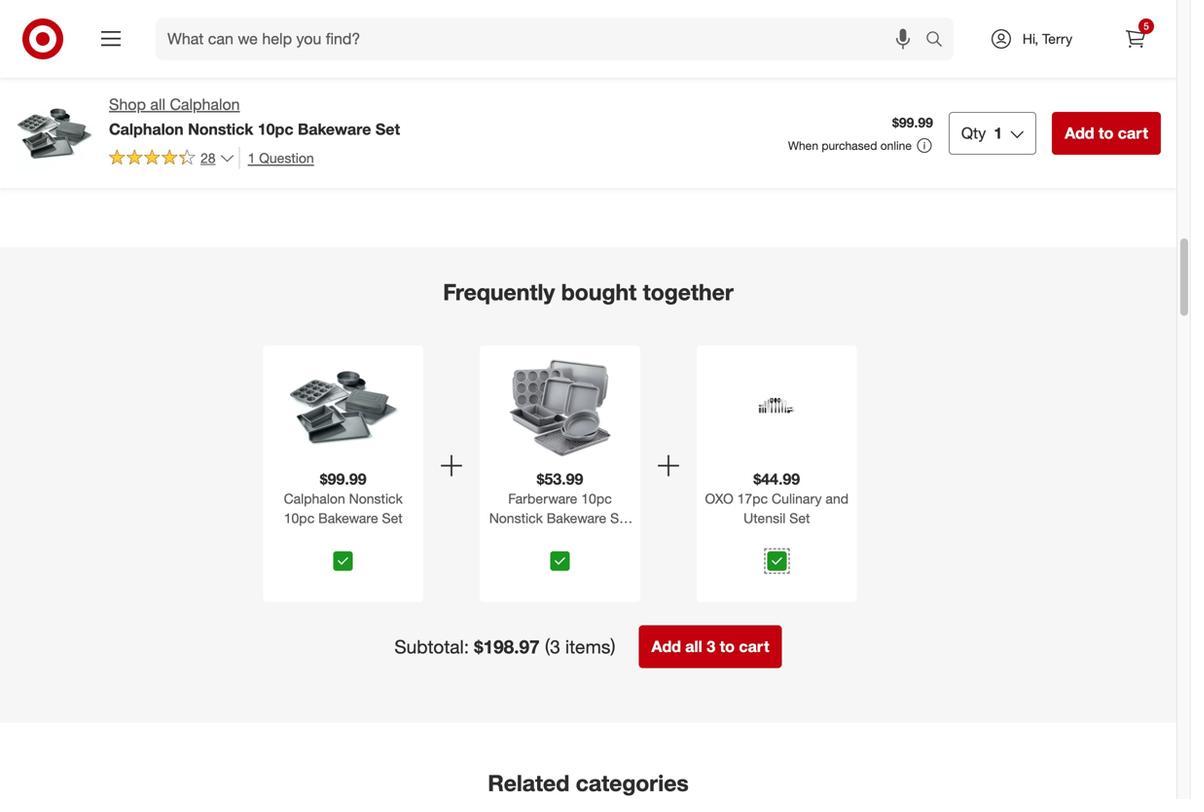 Task type: locate. For each thing, give the bounding box(es) containing it.
4
[[885, 50, 893, 67]]

to for add to cart button under slice
[[1054, 104, 1066, 118]]

1 question link
[[239, 147, 314, 169]]

$15.49 farberware nonstick bakeware 4 piece toaster oven set
[[822, 16, 979, 84]]

add
[[36, 104, 58, 118], [235, 104, 257, 118], [830, 104, 853, 118], [1029, 104, 1051, 118], [1065, 123, 1095, 142], [652, 637, 681, 656]]

1 question
[[248, 149, 314, 166]]

1 ray from the left
[[80, 33, 104, 50]]

utensil
[[744, 510, 786, 527]]

$99.99 up calphalon nonstick 10pc bakeware set link
[[320, 470, 367, 489]]

calphalon inside the $99.99 calphalon nonstick 10pc bakeware set
[[284, 490, 345, 507]]

reg left sale
[[226, 33, 243, 47]]

bakeware
[[27, 50, 87, 67], [680, 50, 740, 67], [822, 50, 881, 67], [1054, 64, 1114, 81], [451, 67, 511, 84], [298, 120, 371, 139], [318, 510, 378, 527], [547, 510, 607, 527]]

$98.99 saveur selects 5pc carbon steel non-stick 5pc bakeware set - silver
[[424, 16, 582, 84]]

10pc
[[108, 33, 138, 50], [258, 120, 294, 139], [581, 490, 612, 507], [284, 510, 315, 527]]

saveur
[[424, 33, 466, 50]]

0 vertical spatial 5pc
[[519, 33, 543, 50]]

sale
[[284, 33, 307, 47]]

$119.99
[[1020, 16, 1069, 33]]

None checkbox
[[550, 551, 570, 571], [767, 551, 787, 571], [550, 551, 570, 571], [767, 551, 787, 571]]

0 horizontal spatial farberware
[[508, 490, 578, 507]]

bakeware inside $98.99 saveur selects 5pc carbon steel non-stick 5pc bakeware set - silver
[[451, 67, 511, 84]]

calphalon
[[170, 95, 240, 114], [109, 120, 184, 139], [284, 490, 345, 507]]

28
[[201, 149, 216, 166]]

add to cart button up the 1 question link
[[226, 96, 306, 127]]

silver for $39.99 rachael ray 3pc nonstick bakeware cookie pan set silver
[[721, 67, 755, 84]]

$99.99 up online
[[893, 114, 933, 131]]

0 horizontal spatial reg
[[226, 33, 243, 47]]

silver right the -
[[548, 67, 582, 84]]

to up 'when purchased online'
[[856, 104, 867, 118]]

1 horizontal spatial rachael
[[623, 33, 672, 50]]

0 horizontal spatial 1
[[248, 149, 255, 166]]

calphalon nonstick 10pc bakeware set image
[[287, 349, 400, 462]]

reg left terry
[[1020, 33, 1037, 47]]

1 horizontal spatial silver
[[721, 67, 755, 84]]

$198.97
[[474, 636, 540, 658]]

bakeware inside $53.99 farberware 10pc nonstick bakeware set gray
[[547, 510, 607, 527]]

0 horizontal spatial rachael
[[27, 33, 77, 50]]

1 horizontal spatial ray
[[676, 33, 699, 50]]

1 horizontal spatial reg
[[1020, 33, 1037, 47]]

rachael inside $39.99 rachael ray 3pc nonstick bakeware cookie pan set silver
[[623, 33, 672, 50]]

10pc inside shop all calphalon calphalon nonstick 10pc bakeware set
[[258, 120, 294, 139]]

0 horizontal spatial $99.99
[[320, 470, 367, 489]]

1 vertical spatial 5pc
[[424, 67, 448, 84]]

oxo 17pc culinary and utensil set image
[[721, 349, 833, 462]]

perfect
[[1124, 47, 1168, 64]]

2 ray from the left
[[676, 33, 699, 50]]

add to cart button
[[27, 96, 107, 127], [226, 96, 306, 127], [822, 96, 902, 127], [1020, 96, 1100, 127], [1052, 112, 1161, 155]]

1 horizontal spatial 1
[[994, 123, 1003, 142]]

cart down 11pc
[[1069, 104, 1092, 118]]

1 vertical spatial 1
[[248, 149, 255, 166]]

1 horizontal spatial all
[[686, 637, 703, 656]]

culinary
[[772, 490, 822, 507]]

farberware
[[822, 33, 891, 50], [508, 490, 578, 507]]

qty 1
[[962, 123, 1003, 142]]

add to cart
[[36, 104, 99, 118], [235, 104, 297, 118], [830, 104, 893, 118], [1029, 104, 1092, 118], [1065, 123, 1149, 142]]

0 horizontal spatial $89.99
[[27, 16, 68, 33]]

$80.99 reg $89.99 sale
[[226, 16, 307, 47]]

silver inside '$119.99 reg $200.00 berghoff 11pc perfect slice bakeware set, silver'
[[1145, 64, 1179, 81]]

to
[[61, 104, 73, 118], [260, 104, 271, 118], [856, 104, 867, 118], [1054, 104, 1066, 118], [1099, 123, 1114, 142], [720, 637, 735, 656]]

bakeware inside shop all calphalon calphalon nonstick 10pc bakeware set
[[298, 120, 371, 139]]

0 vertical spatial 1
[[994, 123, 1003, 142]]

calphalon up 28
[[170, 95, 240, 114]]

3pc
[[703, 33, 726, 50]]

0 horizontal spatial 5pc
[[424, 67, 448, 84]]

5
[[1144, 20, 1149, 32]]

reg inside '$119.99 reg $200.00 berghoff 11pc perfect slice bakeware set, silver'
[[1020, 33, 1037, 47]]

3
[[707, 637, 716, 656]]

$99.99 inside the $99.99 calphalon nonstick 10pc bakeware set
[[320, 470, 367, 489]]

to for add to cart button on top of the 1 question link
[[260, 104, 271, 118]]

cart for add to cart button to the left of the shop
[[76, 104, 99, 118]]

2 vertical spatial calphalon
[[284, 490, 345, 507]]

rachael up image of calphalon nonstick 10pc bakeware set
[[27, 33, 77, 50]]

pan
[[670, 67, 693, 84]]

1
[[994, 123, 1003, 142], [248, 149, 255, 166]]

ray for set
[[80, 33, 104, 50]]

berghoff 11pc perfect slice bakeware set, silver image
[[1020, 0, 1180, 4]]

all inside shop all calphalon calphalon nonstick 10pc bakeware set
[[150, 95, 166, 114]]

add left 3
[[652, 637, 681, 656]]

silver inside $39.99 rachael ray 3pc nonstick bakeware cookie pan set silver
[[721, 67, 755, 84]]

ray inside $89.99 rachael ray 10pc bakeware set
[[80, 33, 104, 50]]

cart
[[76, 104, 99, 118], [274, 104, 297, 118], [870, 104, 893, 118], [1069, 104, 1092, 118], [1118, 123, 1149, 142], [739, 637, 770, 656]]

0 vertical spatial calphalon
[[170, 95, 240, 114]]

1 horizontal spatial farberware
[[822, 33, 891, 50]]

1 horizontal spatial $99.99
[[893, 114, 933, 131]]

silver inside $98.99 saveur selects 5pc carbon steel non-stick 5pc bakeware set - silver
[[548, 67, 582, 84]]

1 horizontal spatial $89.99
[[246, 33, 281, 47]]

ray
[[80, 33, 104, 50], [676, 33, 699, 50]]

10pc inside $53.99 farberware 10pc nonstick bakeware set gray
[[581, 490, 612, 507]]

1 rachael from the left
[[27, 33, 77, 50]]

bakeware inside $89.99 rachael ray 10pc bakeware set
[[27, 50, 87, 67]]

ray inside $39.99 rachael ray 3pc nonstick bakeware cookie pan set silver
[[676, 33, 699, 50]]

1 vertical spatial calphalon
[[109, 120, 184, 139]]

add to cart up 'when purchased online'
[[830, 104, 893, 118]]

set
[[91, 50, 112, 67], [515, 67, 536, 84], [697, 67, 718, 84], [857, 67, 878, 84], [376, 120, 400, 139], [382, 510, 403, 527], [610, 510, 631, 527], [790, 510, 810, 527]]

categories
[[576, 769, 689, 797]]

reg
[[226, 33, 243, 47], [1020, 33, 1037, 47]]

rachael
[[27, 33, 77, 50], [623, 33, 672, 50]]

reg inside '$80.99 reg $89.99 sale'
[[226, 33, 243, 47]]

2 reg from the left
[[1020, 33, 1037, 47]]

cart for add to cart button over 'when purchased online'
[[870, 104, 893, 118]]

nonstick
[[895, 33, 948, 50], [623, 50, 677, 67], [188, 120, 253, 139], [349, 490, 403, 507], [489, 510, 543, 527]]

bakeware inside '$119.99 reg $200.00 berghoff 11pc perfect slice bakeware set, silver'
[[1054, 64, 1114, 81]]

silver
[[1145, 64, 1179, 81], [548, 67, 582, 84], [721, 67, 755, 84]]

farberware up oven
[[822, 33, 891, 50]]

cart up online
[[870, 104, 893, 118]]

2 rachael from the left
[[623, 33, 672, 50]]

nonstick inside the $99.99 calphalon nonstick 10pc bakeware set
[[349, 490, 403, 507]]

rachael for $89.99
[[27, 33, 77, 50]]

1 vertical spatial farberware
[[508, 490, 578, 507]]

silver down 3pc
[[721, 67, 755, 84]]

1 vertical spatial $99.99
[[320, 470, 367, 489]]

cart for add to cart button under slice
[[1069, 104, 1092, 118]]

cart left the shop
[[76, 104, 99, 118]]

5 link
[[1115, 18, 1157, 60]]

cart for add to cart button underneath set,
[[1118, 123, 1149, 142]]

when
[[788, 138, 819, 153]]

farberware down $53.99
[[508, 490, 578, 507]]

5pc down saveur
[[424, 67, 448, 84]]

silver right set,
[[1145, 64, 1179, 81]]

non-
[[508, 50, 539, 67]]

0 vertical spatial $99.99
[[893, 114, 933, 131]]

all
[[150, 95, 166, 114], [686, 637, 703, 656]]

1 vertical spatial all
[[686, 637, 703, 656]]

nonstick inside $39.99 rachael ray 3pc nonstick bakeware cookie pan set silver
[[623, 50, 677, 67]]

$89.99
[[27, 16, 68, 33], [246, 33, 281, 47]]

to down 11pc
[[1099, 123, 1114, 142]]

5pc up the -
[[519, 33, 543, 50]]

2 horizontal spatial silver
[[1145, 64, 1179, 81]]

-
[[539, 67, 545, 84]]

to down the berghoff
[[1054, 104, 1066, 118]]

search
[[917, 31, 964, 50]]

What can we help you find? suggestions appear below search field
[[156, 18, 931, 60]]

bought
[[561, 279, 637, 306]]

add all 3 to cart
[[652, 637, 770, 656]]

carbon
[[424, 50, 470, 67]]

1 left question
[[248, 149, 255, 166]]

image of calphalon nonstick 10pc bakeware set image
[[16, 93, 93, 171]]

0 vertical spatial all
[[150, 95, 166, 114]]

subtotal: $198.97 (3 items)
[[395, 636, 616, 658]]

rachael inside $89.99 rachael ray 10pc bakeware set
[[27, 33, 77, 50]]

calphalon down the shop
[[109, 120, 184, 139]]

all left 3
[[686, 637, 703, 656]]

$80.99
[[226, 16, 267, 33]]

to up the 1 question link
[[260, 104, 271, 118]]

17pc
[[738, 490, 768, 507]]

selects
[[470, 33, 516, 50]]

cart up question
[[274, 104, 297, 118]]

0 horizontal spatial ray
[[80, 33, 104, 50]]

$99.99
[[893, 114, 933, 131], [320, 470, 367, 489]]

online
[[881, 138, 912, 153]]

farberware inside $15.49 farberware nonstick bakeware 4 piece toaster oven set
[[822, 33, 891, 50]]

calphalon nonstick 10pc bakeware set link
[[267, 489, 420, 544]]

rachael up cookie
[[623, 33, 672, 50]]

cart for add to cart button on top of the 1 question link
[[274, 104, 297, 118]]

bakeware inside $15.49 farberware nonstick bakeware 4 piece toaster oven set
[[822, 50, 881, 67]]

set inside $89.99 rachael ray 10pc bakeware set
[[91, 50, 112, 67]]

0 horizontal spatial all
[[150, 95, 166, 114]]

(3
[[545, 636, 560, 658]]

piece
[[897, 50, 931, 67]]

calphalon down calphalon nonstick 10pc bakeware set image
[[284, 490, 345, 507]]

farberware inside $53.99 farberware 10pc nonstick bakeware set gray
[[508, 490, 578, 507]]

reg for $119.99
[[1020, 33, 1037, 47]]

all inside button
[[686, 637, 703, 656]]

to for add to cart button underneath set,
[[1099, 123, 1114, 142]]

0 vertical spatial farberware
[[822, 33, 891, 50]]

farberware 10pc nonstick bakeware set gray image
[[504, 349, 616, 462]]

1 right 'qty'
[[994, 123, 1003, 142]]

to left the shop
[[61, 104, 73, 118]]

add to cart button down slice
[[1020, 96, 1100, 127]]

1 reg from the left
[[226, 33, 243, 47]]

cart down set,
[[1118, 123, 1149, 142]]

add inside button
[[652, 637, 681, 656]]

0 horizontal spatial silver
[[548, 67, 582, 84]]

$15.49
[[822, 16, 862, 33]]

all right the shop
[[150, 95, 166, 114]]

to right 3
[[720, 637, 735, 656]]

None checkbox
[[334, 551, 353, 571]]

10pc inside $89.99 rachael ray 10pc bakeware set
[[108, 33, 138, 50]]

$89.99 inside $89.99 rachael ray 10pc bakeware set
[[27, 16, 68, 33]]

add down $89.99 rachael ray 10pc bakeware set
[[36, 104, 58, 118]]

stick
[[539, 50, 567, 67]]

add up the 1 question link
[[235, 104, 257, 118]]

5pc
[[519, 33, 543, 50], [424, 67, 448, 84]]



Task type: vqa. For each thing, say whether or not it's contained in the screenshot.
the all within the SHOP ALL CALPHALON CALPHALON NONSTICK 10PC BAKEWARE SET
yes



Task type: describe. For each thing, give the bounding box(es) containing it.
$53.99
[[537, 470, 584, 489]]

berghoff
[[1020, 47, 1085, 64]]

$200.00
[[1040, 33, 1082, 47]]

purchased
[[822, 138, 878, 153]]

gray
[[546, 529, 575, 546]]

related
[[488, 769, 570, 797]]

cookie
[[623, 67, 666, 84]]

and
[[826, 490, 849, 507]]

question
[[259, 149, 314, 166]]

slice
[[1020, 64, 1050, 81]]

to for add to cart button over 'when purchased online'
[[856, 104, 867, 118]]

$39.99
[[623, 16, 664, 33]]

bakeware inside $39.99 rachael ray 3pc nonstick bakeware cookie pan set silver
[[680, 50, 740, 67]]

add to cart button up 'when purchased online'
[[822, 96, 902, 127]]

hi,
[[1023, 30, 1039, 47]]

bakeware inside the $99.99 calphalon nonstick 10pc bakeware set
[[318, 510, 378, 527]]

when purchased online
[[788, 138, 912, 153]]

add to cart left the shop
[[36, 104, 99, 118]]

$98.99
[[424, 16, 465, 33]]

$39.99 rachael ray 3pc nonstick bakeware cookie pan set silver
[[623, 16, 755, 84]]

terry
[[1043, 30, 1073, 47]]

$99.99 for $99.99 calphalon nonstick 10pc bakeware set
[[320, 470, 367, 489]]

rachael for $39.99
[[623, 33, 672, 50]]

set inside $15.49 farberware nonstick bakeware 4 piece toaster oven set
[[857, 67, 878, 84]]

search button
[[917, 18, 964, 64]]

to for add to cart button to the left of the shop
[[61, 104, 73, 118]]

add down slice
[[1029, 104, 1051, 118]]

items)
[[565, 636, 616, 658]]

add to cart button down set,
[[1052, 112, 1161, 155]]

oxo
[[705, 490, 734, 507]]

set inside $98.99 saveur selects 5pc carbon steel non-stick 5pc bakeware set - silver
[[515, 67, 536, 84]]

$89.99 inside '$80.99 reg $89.99 sale'
[[246, 33, 281, 47]]

10pc inside the $99.99 calphalon nonstick 10pc bakeware set
[[284, 510, 315, 527]]

related categories
[[488, 769, 689, 797]]

shop all calphalon calphalon nonstick 10pc bakeware set
[[109, 95, 400, 139]]

steel
[[473, 50, 504, 67]]

nonstick inside shop all calphalon calphalon nonstick 10pc bakeware set
[[188, 120, 253, 139]]

set inside $44.99 oxo 17pc culinary and utensil set
[[790, 510, 810, 527]]

$44.99 oxo 17pc culinary and utensil set
[[705, 470, 849, 527]]

toaster
[[934, 50, 979, 67]]

farberware for $53.99
[[508, 490, 578, 507]]

cart right 3
[[739, 637, 770, 656]]

subtotal:
[[395, 636, 469, 658]]

ray for bakeware
[[676, 33, 699, 50]]

set inside the $99.99 calphalon nonstick 10pc bakeware set
[[382, 510, 403, 527]]

28 link
[[109, 147, 235, 171]]

add down 11pc
[[1065, 123, 1095, 142]]

set inside $39.99 rachael ray 3pc nonstick bakeware cookie pan set silver
[[697, 67, 718, 84]]

all for shop
[[150, 95, 166, 114]]

add up purchased
[[830, 104, 853, 118]]

$53.99 farberware 10pc nonstick bakeware set gray
[[489, 470, 631, 546]]

hi, terry
[[1023, 30, 1073, 47]]

all for add
[[686, 637, 703, 656]]

oxo 17pc culinary and utensil set link
[[701, 489, 853, 544]]

11pc
[[1089, 47, 1120, 64]]

set inside shop all calphalon calphalon nonstick 10pc bakeware set
[[376, 120, 400, 139]]

$99.99 for $99.99
[[893, 114, 933, 131]]

add to cart down slice
[[1029, 104, 1092, 118]]

nonstick inside $15.49 farberware nonstick bakeware 4 piece toaster oven set
[[895, 33, 948, 50]]

reg for $80.99
[[226, 33, 243, 47]]

$89.99 rachael ray 10pc bakeware set
[[27, 16, 138, 67]]

farberware for $15.49
[[822, 33, 891, 50]]

$119.99 reg $200.00 berghoff 11pc perfect slice bakeware set, silver
[[1020, 16, 1179, 81]]

oven
[[822, 67, 854, 84]]

add to cart up the 1 question link
[[235, 104, 297, 118]]

nonstick inside $53.99 farberware 10pc nonstick bakeware set gray
[[489, 510, 543, 527]]

add all 3 to cart button
[[639, 625, 782, 668]]

$44.99
[[754, 470, 800, 489]]

farberware 10pc nonstick bakeware set gray link
[[484, 489, 637, 546]]

silver for $119.99 reg $200.00 berghoff 11pc perfect slice bakeware set, silver
[[1145, 64, 1179, 81]]

frequently
[[443, 279, 555, 306]]

set,
[[1117, 64, 1141, 81]]

$99.99 calphalon nonstick 10pc bakeware set
[[284, 470, 403, 527]]

qty
[[962, 123, 986, 142]]

frequently bought together
[[443, 279, 734, 306]]

set inside $53.99 farberware 10pc nonstick bakeware set gray
[[610, 510, 631, 527]]

together
[[643, 279, 734, 306]]

add to cart down set,
[[1065, 123, 1149, 142]]

1 horizontal spatial 5pc
[[519, 33, 543, 50]]

add to cart button left the shop
[[27, 96, 107, 127]]

shop
[[109, 95, 146, 114]]



